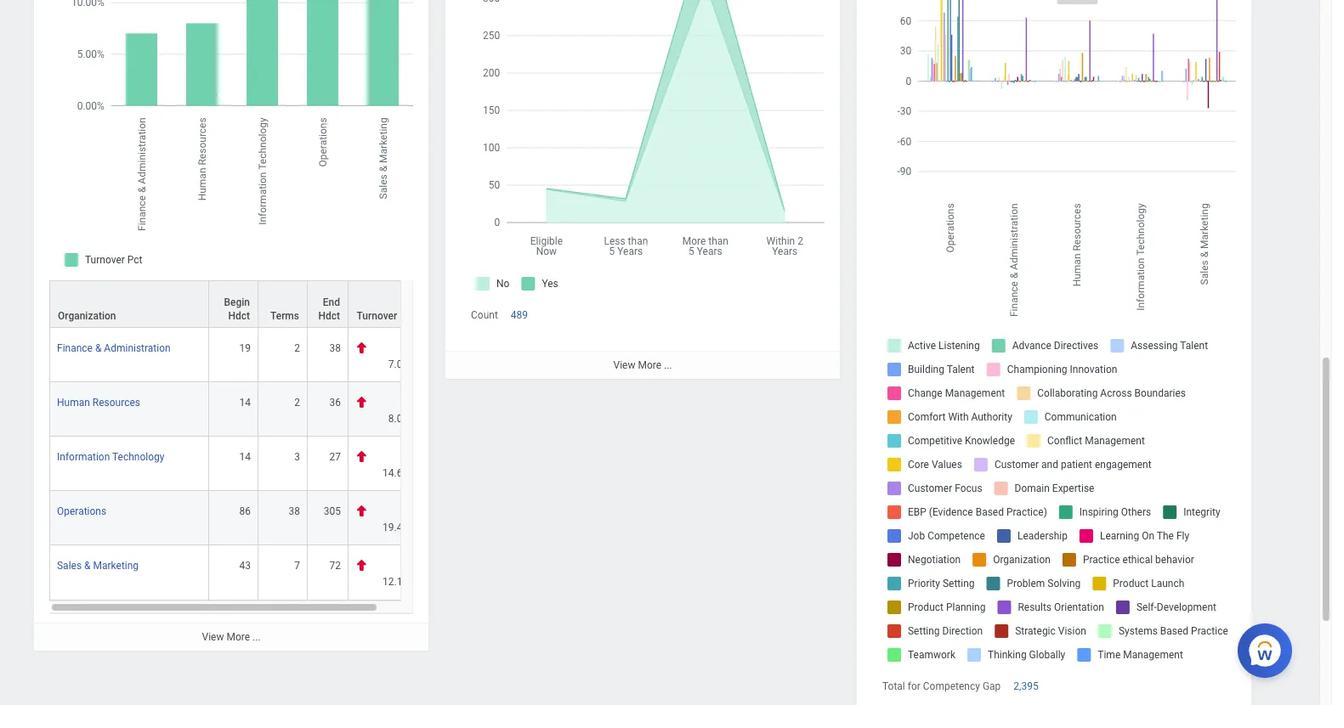 Task type: vqa. For each thing, say whether or not it's contained in the screenshot.


Task type: describe. For each thing, give the bounding box(es) containing it.
row containing human resources
[[49, 383, 423, 437]]

72
[[329, 561, 341, 572]]

end
[[323, 297, 340, 309]]

view for retirement eligibility by critical job element 'view more ...' link
[[613, 360, 635, 372]]

7.02%
[[388, 359, 416, 371]]

2,395 button
[[1014, 680, 1041, 694]]

resources
[[92, 397, 140, 409]]

489 button
[[511, 309, 530, 322]]

36
[[329, 397, 341, 409]]

14 for 3
[[239, 452, 251, 464]]

turnover pct button
[[349, 281, 422, 327]]

43
[[239, 561, 251, 572]]

retirement eligibility by critical job element
[[445, 0, 840, 379]]

view for 'view more ...' link associated with turnover by executive group element
[[202, 631, 224, 643]]

human
[[57, 397, 90, 409]]

0 horizontal spatial 38
[[289, 506, 300, 518]]

view more ... link for retirement eligibility by critical job element
[[445, 351, 840, 379]]

14 for 2
[[239, 397, 251, 409]]

86
[[239, 506, 251, 518]]

for
[[908, 681, 920, 693]]

row containing finance & administration
[[49, 328, 423, 383]]

end hdct button
[[308, 281, 348, 327]]

more for retirement eligibility by critical job element
[[638, 360, 661, 372]]

305
[[324, 506, 341, 518]]

total
[[882, 681, 905, 693]]

& for marketing
[[84, 561, 91, 572]]

pct
[[400, 310, 415, 322]]

2,395
[[1014, 681, 1038, 693]]

12.17%
[[383, 577, 416, 589]]

14.63%
[[383, 468, 416, 480]]

turnover
[[357, 310, 397, 322]]

sales
[[57, 561, 82, 572]]

terms
[[270, 310, 299, 322]]

organization button
[[50, 281, 208, 327]]

row containing operations
[[49, 492, 423, 546]]

489
[[511, 310, 528, 321]]

sales & marketing
[[57, 561, 139, 572]]

7
[[294, 561, 300, 572]]

hdct for begin
[[228, 310, 250, 322]]

technology
[[112, 452, 164, 464]]

terms button
[[258, 281, 307, 327]]

finance
[[57, 343, 93, 355]]



Task type: locate. For each thing, give the bounding box(es) containing it.
view more ... link for turnover by executive group element
[[34, 623, 428, 651]]

view more ...
[[613, 360, 672, 372], [202, 631, 261, 643]]

organization column header
[[49, 281, 209, 329]]

1 horizontal spatial view more ... link
[[445, 351, 840, 379]]

1 horizontal spatial 38
[[329, 343, 341, 355]]

0 horizontal spatial &
[[84, 561, 91, 572]]

1 vertical spatial &
[[84, 561, 91, 572]]

marketing
[[93, 561, 139, 572]]

1 horizontal spatial more
[[638, 360, 661, 372]]

view inside turnover by executive group element
[[202, 631, 224, 643]]

0 vertical spatial 38
[[329, 343, 341, 355]]

38 left 305
[[289, 506, 300, 518]]

hdct down end
[[318, 310, 340, 322]]

1 horizontal spatial ...
[[664, 360, 672, 372]]

19.44%
[[383, 522, 416, 534]]

1 vertical spatial view
[[202, 631, 224, 643]]

2 2 from the top
[[294, 397, 300, 409]]

competency
[[923, 681, 980, 693]]

& right "finance"
[[95, 343, 101, 355]]

0 horizontal spatial view more ... link
[[34, 623, 428, 651]]

8.00%
[[388, 413, 416, 425]]

14
[[239, 397, 251, 409], [239, 452, 251, 464]]

0 vertical spatial 2
[[294, 343, 300, 355]]

2 14 from the top
[[239, 452, 251, 464]]

row
[[49, 281, 423, 329], [49, 328, 423, 383], [49, 383, 423, 437], [49, 437, 423, 492], [49, 492, 423, 546], [49, 546, 423, 601]]

& for administration
[[95, 343, 101, 355]]

row containing begin hdct
[[49, 281, 423, 329]]

0 vertical spatial &
[[95, 343, 101, 355]]

view more ... inside turnover by executive group element
[[202, 631, 261, 643]]

information
[[57, 452, 110, 464]]

organization
[[58, 310, 116, 322]]

1 vertical spatial view more ... link
[[34, 623, 428, 651]]

begin hdct column header
[[209, 281, 258, 329]]

... inside retirement eligibility by critical job element
[[664, 360, 672, 372]]

0 vertical spatial 14
[[239, 397, 251, 409]]

0 horizontal spatial more
[[226, 631, 250, 643]]

1 2 from the top
[[294, 343, 300, 355]]

hdct inside begin hdct
[[228, 310, 250, 322]]

begin
[[224, 297, 250, 309]]

0 vertical spatial view more ... link
[[445, 351, 840, 379]]

0 vertical spatial ...
[[664, 360, 672, 372]]

2 left 36
[[294, 397, 300, 409]]

human resources link
[[57, 394, 140, 409]]

hdct down begin
[[228, 310, 250, 322]]

more inside turnover by executive group element
[[226, 631, 250, 643]]

row containing sales & marketing
[[49, 546, 423, 601]]

view inside retirement eligibility by critical job element
[[613, 360, 635, 372]]

view
[[613, 360, 635, 372], [202, 631, 224, 643]]

turnover by executive group element
[[34, 0, 428, 651]]

finance & administration
[[57, 343, 171, 355]]

1 horizontal spatial view more ...
[[613, 360, 672, 372]]

2 for 36
[[294, 397, 300, 409]]

0 vertical spatial view
[[613, 360, 635, 372]]

... for retirement eligibility by critical job element 'view more ...' link
[[664, 360, 672, 372]]

... for 'view more ...' link associated with turnover by executive group element
[[252, 631, 261, 643]]

hdct
[[228, 310, 250, 322], [318, 310, 340, 322]]

more for turnover by executive group element
[[226, 631, 250, 643]]

end hdct
[[318, 297, 340, 322]]

human resources
[[57, 397, 140, 409]]

information technology
[[57, 452, 164, 464]]

38 down end hdct
[[329, 343, 341, 355]]

5 row from the top
[[49, 492, 423, 546]]

0 horizontal spatial view more ...
[[202, 631, 261, 643]]

2 for 38
[[294, 343, 300, 355]]

0 horizontal spatial hdct
[[228, 310, 250, 322]]

27
[[329, 452, 341, 464]]

gap
[[983, 681, 1001, 693]]

terms column header
[[258, 281, 308, 329]]

1 14 from the top
[[239, 397, 251, 409]]

38
[[329, 343, 341, 355], [289, 506, 300, 518]]

1 vertical spatial 14
[[239, 452, 251, 464]]

1 vertical spatial view more ...
[[202, 631, 261, 643]]

1 horizontal spatial &
[[95, 343, 101, 355]]

14 left 3
[[239, 452, 251, 464]]

1 vertical spatial 2
[[294, 397, 300, 409]]

& right sales
[[84, 561, 91, 572]]

operations link
[[57, 503, 106, 518]]

begin hdct button
[[209, 281, 258, 327]]

1 row from the top
[[49, 281, 423, 329]]

4 row from the top
[[49, 437, 423, 492]]

1 vertical spatial 38
[[289, 506, 300, 518]]

total for competency gap
[[882, 681, 1001, 693]]

3
[[294, 452, 300, 464]]

14 down 19
[[239, 397, 251, 409]]

0 vertical spatial more
[[638, 360, 661, 372]]

2
[[294, 343, 300, 355], [294, 397, 300, 409]]

view more ... inside retirement eligibility by critical job element
[[613, 360, 672, 372]]

information technology link
[[57, 448, 164, 464]]

view more ... for retirement eligibility by critical job element 'view more ...' link
[[613, 360, 672, 372]]

sales & marketing link
[[57, 557, 139, 572]]

19
[[239, 343, 251, 355]]

end hdct column header
[[308, 281, 349, 329]]

begin hdct
[[224, 297, 250, 322]]

1 vertical spatial ...
[[252, 631, 261, 643]]

count
[[471, 310, 498, 321]]

0 vertical spatial view more ...
[[613, 360, 672, 372]]

1 horizontal spatial hdct
[[318, 310, 340, 322]]

...
[[664, 360, 672, 372], [252, 631, 261, 643]]

0 horizontal spatial ...
[[252, 631, 261, 643]]

0 horizontal spatial view
[[202, 631, 224, 643]]

1 horizontal spatial view
[[613, 360, 635, 372]]

hdct for end
[[318, 310, 340, 322]]

1 vertical spatial more
[[226, 631, 250, 643]]

6 row from the top
[[49, 546, 423, 601]]

1 hdct from the left
[[228, 310, 250, 322]]

turnover pct
[[357, 310, 415, 322]]

view more ... link
[[445, 351, 840, 379], [34, 623, 428, 651]]

2 row from the top
[[49, 328, 423, 383]]

3 row from the top
[[49, 383, 423, 437]]

&
[[95, 343, 101, 355], [84, 561, 91, 572]]

... inside turnover by executive group element
[[252, 631, 261, 643]]

more
[[638, 360, 661, 372], [226, 631, 250, 643]]

2 hdct from the left
[[318, 310, 340, 322]]

row containing information technology
[[49, 437, 423, 492]]

more inside retirement eligibility by critical job element
[[638, 360, 661, 372]]

operations
[[57, 506, 106, 518]]

administration
[[104, 343, 171, 355]]

finance & administration link
[[57, 339, 171, 355]]

view more ... for 'view more ...' link associated with turnover by executive group element
[[202, 631, 261, 643]]

2 down 'terms'
[[294, 343, 300, 355]]



